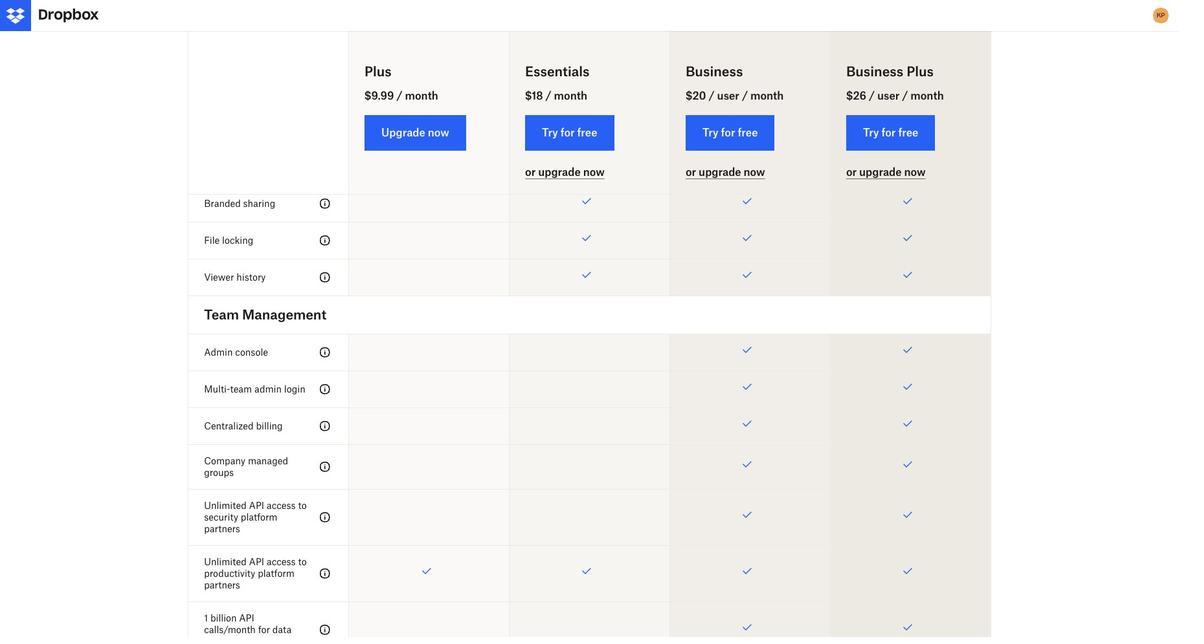 Task type: vqa. For each thing, say whether or not it's contained in the screenshot.
Files link
no



Task type: describe. For each thing, give the bounding box(es) containing it.
team management
[[204, 307, 327, 323]]

standard image for branded sharing
[[317, 196, 333, 212]]

security
[[204, 513, 238, 524]]

file locking
[[204, 235, 253, 246]]

included element up $9.99 / month
[[349, 31, 509, 75]]

user for $26
[[878, 89, 900, 102]]

partners for security
[[204, 524, 240, 535]]

standard image for file locking
[[317, 233, 333, 249]]

or upgrade now for second try for free link from the left's or upgrade now link
[[686, 166, 765, 179]]

/ for $18
[[546, 89, 552, 102]]

viewer
[[204, 272, 234, 283]]

3 upgrade from the left
[[860, 166, 902, 179]]

partners for productivity
[[204, 581, 240, 592]]

1 month from the left
[[405, 89, 438, 102]]

unlimited for security
[[204, 501, 247, 512]]

2 try for free from the left
[[703, 126, 758, 139]]

standard image for centralized billing
[[317, 419, 333, 435]]

standard image for 1 billion api calls/month for data transport partners
[[317, 623, 333, 638]]

for down $26 / user / month
[[882, 126, 896, 139]]

company
[[204, 456, 246, 467]]

team
[[230, 384, 252, 395]]

3 try for free from the left
[[863, 126, 919, 139]]

billing
[[256, 421, 283, 432]]

1 try for free link from the left
[[525, 115, 614, 151]]

$18 / month
[[525, 89, 587, 102]]

business plus
[[846, 63, 934, 80]]

3 try for free link from the left
[[846, 115, 936, 151]]

for down $18 / month
[[561, 126, 575, 139]]

viewer history
[[204, 272, 266, 283]]

standard image for unlimited api access to security platform partners
[[317, 511, 333, 526]]

2 plus from the left
[[907, 63, 934, 80]]

/ for $20
[[709, 89, 715, 102]]

centralized
[[204, 421, 254, 432]]

or for first try for free link from the left
[[525, 166, 536, 179]]

platform for productivity
[[258, 569, 295, 580]]

or for second try for free link from the left
[[686, 166, 696, 179]]

api inside "1 billion api calls/month for data transport partners"
[[239, 614, 254, 625]]

$26 / user / month
[[846, 89, 944, 102]]

kp button
[[1151, 5, 1172, 26]]

3 try from the left
[[863, 126, 879, 139]]

upgrade now link
[[365, 115, 466, 151]]

or upgrade now link for second try for free link from the left
[[686, 166, 765, 179]]

3 month from the left
[[751, 89, 784, 102]]

to for unlimited api access to security platform partners
[[298, 501, 307, 512]]

upgrade now
[[382, 126, 449, 139]]

or upgrade now link for first try for free link from the left
[[525, 166, 605, 179]]

1 try from the left
[[542, 126, 558, 139]]

file
[[204, 235, 220, 246]]

1 billion api calls/month for data transport partners
[[204, 614, 292, 638]]

business for business plus
[[846, 63, 904, 80]]

branded
[[204, 198, 241, 209]]

or upgrade now for 1st try for free link from right or upgrade now link
[[846, 166, 926, 179]]

2 try for free link from the left
[[686, 115, 775, 151]]

to for unlimited api access to productivity platform partners
[[298, 557, 307, 568]]

multi-team admin login
[[204, 384, 306, 395]]

or upgrade now link for 1st try for free link from right
[[846, 166, 926, 179]]

locking
[[222, 235, 253, 246]]

6 / from the left
[[902, 89, 908, 102]]

or for 1st try for free link from right
[[846, 166, 857, 179]]

$26
[[846, 89, 867, 102]]

now for 1st try for free link from right or upgrade now link
[[904, 166, 926, 179]]

centralized billing
[[204, 421, 283, 432]]

$20 / user / month
[[686, 89, 784, 102]]



Task type: locate. For each thing, give the bounding box(es) containing it.
free for first try for free link from the left
[[577, 126, 598, 139]]

access for unlimited api access to security platform partners
[[267, 501, 296, 512]]

3 or upgrade now from the left
[[846, 166, 926, 179]]

1 horizontal spatial free
[[738, 126, 758, 139]]

1 upgrade from the left
[[538, 166, 581, 179]]

/
[[397, 89, 403, 102], [546, 89, 552, 102], [709, 89, 715, 102], [742, 89, 748, 102], [869, 89, 875, 102], [902, 89, 908, 102]]

/ for $9.99
[[397, 89, 403, 102]]

1 plus from the left
[[365, 63, 392, 80]]

partners inside "1 billion api calls/month for data transport partners"
[[246, 637, 282, 638]]

free
[[577, 126, 598, 139], [738, 126, 758, 139], [899, 126, 919, 139]]

1 or from the left
[[525, 166, 536, 179]]

upgrade
[[382, 126, 425, 139]]

0 horizontal spatial or
[[525, 166, 536, 179]]

partners down security
[[204, 524, 240, 535]]

5 standard image from the top
[[317, 460, 333, 476]]

access down unlimited api access to security platform partners on the left of the page
[[267, 557, 296, 568]]

0 vertical spatial access
[[267, 501, 296, 512]]

console
[[235, 347, 268, 358]]

for inside "1 billion api calls/month for data transport partners"
[[258, 625, 270, 636]]

now for or upgrade now link for first try for free link from the left
[[583, 166, 605, 179]]

2 try from the left
[[703, 126, 719, 139]]

1 vertical spatial platform
[[258, 569, 295, 580]]

calls/month
[[204, 625, 256, 636]]

multi-
[[204, 384, 230, 395]]

try down the $20 on the top of page
[[703, 126, 719, 139]]

platform inside unlimited api access to productivity platform partners
[[258, 569, 295, 580]]

team
[[204, 307, 239, 323]]

for left data
[[258, 625, 270, 636]]

free down $18 / month
[[577, 126, 598, 139]]

0 vertical spatial standard image
[[317, 233, 333, 249]]

2 horizontal spatial try for free link
[[846, 115, 936, 151]]

1 free from the left
[[577, 126, 598, 139]]

3 or from the left
[[846, 166, 857, 179]]

0 horizontal spatial try for free link
[[525, 115, 614, 151]]

1 standard image from the top
[[317, 196, 333, 212]]

2 month from the left
[[554, 89, 587, 102]]

3 standard image from the top
[[317, 382, 333, 398]]

1 vertical spatial standard image
[[317, 270, 333, 286]]

partners inside unlimited api access to security platform partners
[[204, 524, 240, 535]]

standard image for viewer history
[[317, 270, 333, 286]]

included element
[[349, 31, 509, 75], [670, 31, 830, 75], [349, 149, 509, 185]]

2 horizontal spatial or upgrade now link
[[846, 166, 926, 179]]

plus up $9.99
[[365, 63, 392, 80]]

not included image
[[349, 186, 509, 222], [349, 223, 509, 259], [349, 260, 509, 296], [349, 335, 509, 371], [510, 335, 670, 371], [349, 372, 509, 408], [510, 372, 670, 408], [349, 409, 509, 445], [510, 409, 670, 445], [349, 446, 509, 490], [510, 446, 670, 490], [349, 490, 509, 546], [510, 490, 670, 546], [349, 603, 509, 638], [510, 603, 670, 638]]

0 horizontal spatial try for free
[[542, 126, 598, 139]]

free down $26 / user / month
[[899, 126, 919, 139]]

try for free down $26 / user / month
[[863, 126, 919, 139]]

try for free link
[[525, 115, 614, 151], [686, 115, 775, 151], [846, 115, 936, 151]]

4 standard image from the top
[[317, 419, 333, 435]]

1 vertical spatial api
[[249, 557, 264, 568]]

api
[[249, 501, 264, 512], [249, 557, 264, 568], [239, 614, 254, 625]]

platform right productivity
[[258, 569, 295, 580]]

$9.99 / month
[[365, 89, 438, 102]]

2 / from the left
[[546, 89, 552, 102]]

1 try for free from the left
[[542, 126, 598, 139]]

2 vertical spatial api
[[239, 614, 254, 625]]

1 vertical spatial partners
[[204, 581, 240, 592]]

1 business from the left
[[686, 63, 743, 80]]

or upgrade now
[[525, 166, 605, 179], [686, 166, 765, 179], [846, 166, 926, 179]]

try
[[542, 126, 558, 139], [703, 126, 719, 139], [863, 126, 879, 139]]

business
[[686, 63, 743, 80], [846, 63, 904, 80]]

to
[[298, 501, 307, 512], [298, 557, 307, 568]]

1 user from the left
[[717, 89, 740, 102]]

admin
[[204, 347, 233, 358]]

upgrade
[[538, 166, 581, 179], [699, 166, 741, 179], [860, 166, 902, 179]]

2 horizontal spatial try for free
[[863, 126, 919, 139]]

$18
[[525, 89, 543, 102]]

2 vertical spatial standard image
[[317, 567, 333, 582]]

1 horizontal spatial try for free link
[[686, 115, 775, 151]]

partners inside unlimited api access to productivity platform partners
[[204, 581, 240, 592]]

managed
[[248, 456, 288, 467]]

essentials
[[525, 63, 590, 80]]

user
[[717, 89, 740, 102], [878, 89, 900, 102]]

4 month from the left
[[911, 89, 944, 102]]

/ for $26
[[869, 89, 875, 102]]

1
[[204, 614, 208, 625]]

1 or upgrade now link from the left
[[525, 166, 605, 179]]

access
[[267, 501, 296, 512], [267, 557, 296, 568]]

1 standard image from the top
[[317, 233, 333, 249]]

standard image for admin console
[[317, 345, 333, 361]]

unlimited for productivity
[[204, 557, 247, 568]]

1 / from the left
[[397, 89, 403, 102]]

api down company managed groups
[[249, 501, 264, 512]]

try for free link down $20 / user / month
[[686, 115, 775, 151]]

api for productivity
[[249, 557, 264, 568]]

1 horizontal spatial user
[[878, 89, 900, 102]]

0 horizontal spatial plus
[[365, 63, 392, 80]]

standard image for unlimited api access to productivity platform partners
[[317, 567, 333, 582]]

for down $20 / user / month
[[721, 126, 736, 139]]

productivity
[[204, 569, 255, 580]]

0 vertical spatial api
[[249, 501, 264, 512]]

free down $20 / user / month
[[738, 126, 758, 139]]

to inside unlimited api access to productivity platform partners
[[298, 557, 307, 568]]

2 to from the top
[[298, 557, 307, 568]]

unlimited api access to security platform partners
[[204, 501, 307, 535]]

api up productivity
[[249, 557, 264, 568]]

$9.99
[[365, 89, 394, 102]]

groups
[[204, 468, 234, 479]]

partners down data
[[246, 637, 282, 638]]

or upgrade now for or upgrade now link for first try for free link from the left
[[525, 166, 605, 179]]

0 vertical spatial partners
[[204, 524, 240, 535]]

user down "business plus"
[[878, 89, 900, 102]]

free for 1st try for free link from right
[[899, 126, 919, 139]]

2 free from the left
[[738, 126, 758, 139]]

billion
[[210, 614, 237, 625]]

management
[[242, 307, 327, 323]]

business up the $20 on the top of page
[[686, 63, 743, 80]]

try for free down $20 / user / month
[[703, 126, 758, 139]]

0 horizontal spatial upgrade
[[538, 166, 581, 179]]

2 horizontal spatial or
[[846, 166, 857, 179]]

unlimited up security
[[204, 501, 247, 512]]

platform for security
[[241, 513, 278, 524]]

1 horizontal spatial plus
[[907, 63, 934, 80]]

standard image
[[317, 233, 333, 249], [317, 270, 333, 286], [317, 567, 333, 582]]

user for $20
[[717, 89, 740, 102]]

access inside unlimited api access to productivity platform partners
[[267, 557, 296, 568]]

business for business
[[686, 63, 743, 80]]

standard image for company managed groups
[[317, 460, 333, 476]]

admin console
[[204, 347, 268, 358]]

1 horizontal spatial or upgrade now link
[[686, 166, 765, 179]]

api inside unlimited api access to productivity platform partners
[[249, 557, 264, 568]]

partners
[[204, 524, 240, 535], [204, 581, 240, 592], [246, 637, 282, 638]]

1 vertical spatial access
[[267, 557, 296, 568]]

2 business from the left
[[846, 63, 904, 80]]

try down $26
[[863, 126, 879, 139]]

2 user from the left
[[878, 89, 900, 102]]

2 horizontal spatial or upgrade now
[[846, 166, 926, 179]]

data
[[273, 625, 292, 636]]

0 horizontal spatial try
[[542, 126, 558, 139]]

try for free down $18 / month
[[542, 126, 598, 139]]

2 horizontal spatial try
[[863, 126, 879, 139]]

1 horizontal spatial business
[[846, 63, 904, 80]]

standard image for multi-team admin login
[[317, 382, 333, 398]]

transport
[[204, 637, 244, 638]]

month
[[405, 89, 438, 102], [554, 89, 587, 102], [751, 89, 784, 102], [911, 89, 944, 102]]

company managed groups
[[204, 456, 288, 479]]

2 standard image from the top
[[317, 270, 333, 286]]

access for unlimited api access to productivity platform partners
[[267, 557, 296, 568]]

partners down productivity
[[204, 581, 240, 592]]

platform
[[241, 513, 278, 524], [258, 569, 295, 580]]

business up $26
[[846, 63, 904, 80]]

2 or upgrade now from the left
[[686, 166, 765, 179]]

2 or from the left
[[686, 166, 696, 179]]

now for second try for free link from the left's or upgrade now link
[[744, 166, 765, 179]]

1 horizontal spatial try
[[703, 126, 719, 139]]

3 or upgrade now link from the left
[[846, 166, 926, 179]]

included element down upgrade now
[[349, 149, 509, 185]]

1 horizontal spatial or
[[686, 166, 696, 179]]

login
[[284, 384, 306, 395]]

3 free from the left
[[899, 126, 919, 139]]

history
[[237, 272, 266, 283]]

0 horizontal spatial free
[[577, 126, 598, 139]]

user right the $20 on the top of page
[[717, 89, 740, 102]]

2 access from the top
[[267, 557, 296, 568]]

unlimited up productivity
[[204, 557, 247, 568]]

1 access from the top
[[267, 501, 296, 512]]

1 to from the top
[[298, 501, 307, 512]]

try down $18 / month
[[542, 126, 558, 139]]

for
[[561, 126, 575, 139], [721, 126, 736, 139], [882, 126, 896, 139], [258, 625, 270, 636]]

branded sharing
[[204, 198, 275, 209]]

2 standard image from the top
[[317, 345, 333, 361]]

3 standard image from the top
[[317, 567, 333, 582]]

or
[[525, 166, 536, 179], [686, 166, 696, 179], [846, 166, 857, 179]]

or upgrade now link
[[525, 166, 605, 179], [686, 166, 765, 179], [846, 166, 926, 179]]

now inside upgrade now link
[[428, 126, 449, 139]]

0 vertical spatial to
[[298, 501, 307, 512]]

unlimited inside unlimited api access to security platform partners
[[204, 501, 247, 512]]

included element up $20 / user / month
[[670, 31, 830, 75]]

0 horizontal spatial or upgrade now link
[[525, 166, 605, 179]]

unlimited inside unlimited api access to productivity platform partners
[[204, 557, 247, 568]]

api up calls/month
[[239, 614, 254, 625]]

0 vertical spatial platform
[[241, 513, 278, 524]]

admin
[[255, 384, 282, 395]]

platform inside unlimited api access to security platform partners
[[241, 513, 278, 524]]

kp
[[1157, 11, 1166, 19]]

2 horizontal spatial free
[[899, 126, 919, 139]]

1 vertical spatial to
[[298, 557, 307, 568]]

4 / from the left
[[742, 89, 748, 102]]

2 upgrade from the left
[[699, 166, 741, 179]]

2 unlimited from the top
[[204, 557, 247, 568]]

1 horizontal spatial upgrade
[[699, 166, 741, 179]]

6 standard image from the top
[[317, 511, 333, 526]]

2 horizontal spatial upgrade
[[860, 166, 902, 179]]

0 horizontal spatial or upgrade now
[[525, 166, 605, 179]]

2 or upgrade now link from the left
[[686, 166, 765, 179]]

$20
[[686, 89, 706, 102]]

unlimited
[[204, 501, 247, 512], [204, 557, 247, 568]]

1 vertical spatial unlimited
[[204, 557, 247, 568]]

access inside unlimited api access to security platform partners
[[267, 501, 296, 512]]

api for security
[[249, 501, 264, 512]]

free for second try for free link from the left
[[738, 126, 758, 139]]

platform right security
[[241, 513, 278, 524]]

0 horizontal spatial user
[[717, 89, 740, 102]]

1 horizontal spatial or upgrade now
[[686, 166, 765, 179]]

try for free link down $26 / user / month
[[846, 115, 936, 151]]

standard image
[[317, 196, 333, 212], [317, 345, 333, 361], [317, 382, 333, 398], [317, 419, 333, 435], [317, 460, 333, 476], [317, 511, 333, 526], [317, 623, 333, 638]]

now
[[428, 126, 449, 139], [583, 166, 605, 179], [744, 166, 765, 179], [904, 166, 926, 179]]

0 horizontal spatial business
[[686, 63, 743, 80]]

1 horizontal spatial try for free
[[703, 126, 758, 139]]

7 standard image from the top
[[317, 623, 333, 638]]

plus up $26 / user / month
[[907, 63, 934, 80]]

3 / from the left
[[709, 89, 715, 102]]

0 vertical spatial unlimited
[[204, 501, 247, 512]]

try for free link down $18 / month
[[525, 115, 614, 151]]

api inside unlimited api access to security platform partners
[[249, 501, 264, 512]]

try for free
[[542, 126, 598, 139], [703, 126, 758, 139], [863, 126, 919, 139]]

plus
[[365, 63, 392, 80], [907, 63, 934, 80]]

1 unlimited from the top
[[204, 501, 247, 512]]

1 or upgrade now from the left
[[525, 166, 605, 179]]

5 / from the left
[[869, 89, 875, 102]]

access down managed
[[267, 501, 296, 512]]

unlimited api access to productivity platform partners
[[204, 557, 307, 592]]

to inside unlimited api access to security platform partners
[[298, 501, 307, 512]]

2 vertical spatial partners
[[246, 637, 282, 638]]

sharing
[[243, 198, 275, 209]]



